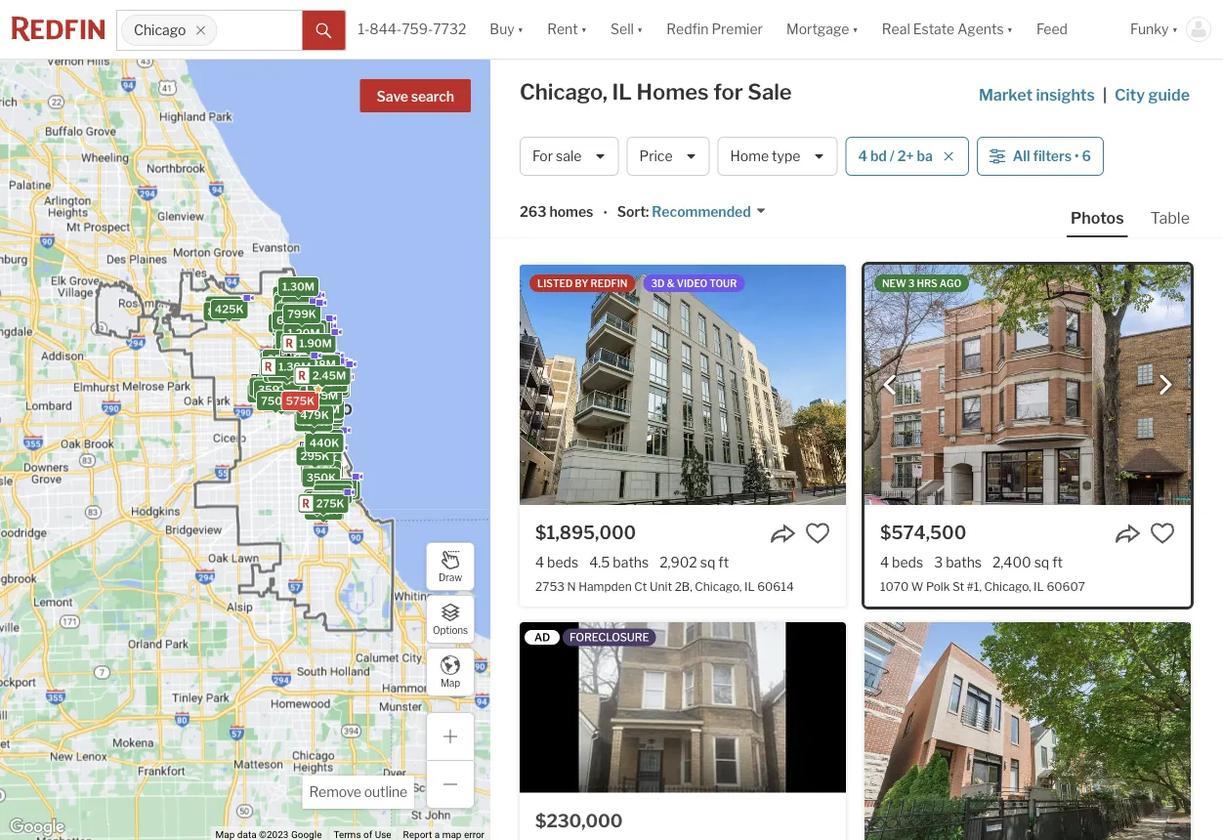 Task type: vqa. For each thing, say whether or not it's contained in the screenshot.
Options
yes



Task type: locate. For each thing, give the bounding box(es) containing it.
1 ▾ from the left
[[518, 21, 524, 38]]

0 horizontal spatial 4 beds
[[536, 554, 579, 571]]

sq right the 2,902
[[701, 554, 716, 571]]

4 up 2753
[[536, 554, 544, 571]]

1 vertical spatial 3.00m
[[292, 373, 327, 386]]

1.90m
[[299, 337, 332, 350], [282, 339, 315, 351], [295, 373, 327, 385]]

beds up w
[[892, 554, 924, 571]]

4 beds up 2753
[[536, 554, 579, 571]]

sq for $1,895,000
[[701, 554, 716, 571]]

save search button
[[360, 79, 471, 112]]

2,400
[[993, 554, 1032, 571]]

0 horizontal spatial favorite button checkbox
[[805, 521, 831, 546]]

1 horizontal spatial favorite button checkbox
[[1150, 521, 1176, 546]]

4 left bd
[[859, 148, 868, 165]]

4 ▾ from the left
[[853, 21, 859, 38]]

draw button
[[426, 542, 475, 591]]

&
[[667, 278, 675, 289]]

4.35m
[[304, 389, 338, 402]]

2 beds from the left
[[892, 554, 924, 571]]

130k
[[315, 494, 342, 507], [312, 505, 340, 517]]

previous button image
[[881, 376, 900, 395]]

home type
[[731, 148, 801, 165]]

0 horizontal spatial il
[[612, 79, 632, 105]]

1 vertical spatial 775k
[[297, 335, 326, 347]]

1 horizontal spatial beds
[[892, 554, 924, 571]]

1.58m
[[277, 290, 309, 302]]

for
[[714, 79, 743, 105]]

▾ inside rent ▾ dropdown button
[[581, 21, 587, 38]]

2.30m
[[306, 368, 340, 381]]

3 ▾ from the left
[[637, 21, 643, 38]]

4 up 1070
[[881, 554, 889, 571]]

next button image
[[1156, 376, 1176, 395]]

rent ▾
[[547, 21, 587, 38]]

0 vertical spatial 775k
[[277, 309, 305, 322]]

1070 w polk st #1, chicago, il 60607
[[881, 579, 1086, 593]]

▾ right mortgage
[[853, 21, 859, 38]]

2 4 beds from the left
[[881, 554, 924, 571]]

all filters • 6
[[1013, 148, 1092, 165]]

beds for $1,895,000
[[547, 554, 579, 571]]

insights
[[1036, 85, 1096, 104]]

2 ft from the left
[[1053, 554, 1063, 571]]

sq right 2,400 at the right
[[1035, 554, 1050, 571]]

1.88m
[[304, 358, 336, 371]]

2 units
[[283, 333, 318, 345], [288, 355, 324, 368], [287, 357, 323, 370], [291, 359, 327, 371], [302, 360, 338, 373], [301, 363, 337, 376], [263, 365, 299, 377], [306, 368, 342, 380], [304, 368, 340, 381], [277, 370, 313, 383], [308, 370, 344, 383], [301, 373, 337, 385], [308, 380, 344, 393], [302, 383, 338, 396], [320, 484, 356, 497]]

redfin
[[591, 278, 628, 289]]

1 vertical spatial 850k
[[282, 389, 312, 402]]

3.85m
[[302, 373, 337, 386]]

1 ft from the left
[[719, 554, 729, 571]]

0 horizontal spatial •
[[603, 205, 608, 222]]

1 vertical spatial •
[[603, 205, 608, 222]]

0 vertical spatial 3.00m
[[299, 358, 333, 370]]

599k
[[305, 364, 334, 377]]

6.35m
[[311, 376, 345, 389]]

300k
[[310, 433, 340, 446]]

945k
[[278, 298, 308, 311]]

0 vertical spatial 899k
[[314, 377, 343, 390]]

4.5 baths
[[590, 554, 649, 571]]

None search field
[[217, 11, 302, 50]]

2 vertical spatial 850k
[[311, 435, 341, 448]]

1070
[[881, 579, 909, 593]]

0 horizontal spatial 865k
[[208, 306, 237, 318]]

▾ right 'agents'
[[1007, 21, 1014, 38]]

1 vertical spatial 600k
[[309, 433, 339, 446]]

1 horizontal spatial chicago,
[[695, 579, 742, 593]]

844-
[[370, 21, 402, 38]]

$574,500
[[881, 522, 967, 543]]

2.17m
[[283, 380, 315, 393]]

beds
[[547, 554, 579, 571], [892, 554, 924, 571]]

684k
[[284, 299, 313, 311]]

il down 2,400 sq ft
[[1034, 579, 1045, 593]]

5 ▾ from the left
[[1007, 21, 1014, 38]]

▾ inside sell ▾ dropdown button
[[637, 21, 643, 38]]

1 beds from the left
[[547, 554, 579, 571]]

• left 6
[[1075, 148, 1080, 165]]

1.08m
[[304, 362, 337, 375]]

#1,
[[967, 579, 982, 593]]

1 horizontal spatial 4
[[859, 148, 868, 165]]

estate
[[914, 21, 955, 38]]

1 horizontal spatial baths
[[946, 554, 982, 571]]

0 horizontal spatial 4
[[536, 554, 544, 571]]

1 4 beds from the left
[[536, 554, 579, 571]]

0 horizontal spatial baths
[[613, 554, 649, 571]]

sale
[[556, 148, 582, 165]]

all
[[1013, 148, 1031, 165]]

1 horizontal spatial 865k
[[280, 376, 309, 388]]

4 for $1,895,000
[[536, 554, 544, 571]]

chicago, down 2,400 at the right
[[985, 579, 1032, 593]]

0 horizontal spatial beds
[[547, 554, 579, 571]]

1.45m
[[290, 335, 323, 348], [278, 371, 310, 384]]

search
[[411, 88, 454, 105]]

•
[[1075, 148, 1080, 165], [603, 205, 608, 222]]

1 horizontal spatial sq
[[1035, 554, 1050, 571]]

2 vertical spatial 1.60m
[[283, 382, 316, 395]]

280k
[[308, 464, 337, 477], [310, 494, 339, 507], [309, 504, 338, 517]]

ft right the 2,902
[[719, 554, 729, 571]]

redfin premier
[[667, 21, 763, 38]]

835k
[[310, 411, 339, 424]]

0 horizontal spatial ft
[[719, 554, 729, 571]]

2 horizontal spatial chicago,
[[985, 579, 1032, 593]]

google image
[[5, 815, 69, 841]]

▾ right the sell
[[637, 21, 643, 38]]

2 horizontal spatial il
[[1034, 579, 1045, 593]]

725k
[[286, 300, 315, 313], [286, 300, 314, 313], [286, 317, 315, 330], [287, 374, 315, 387]]

325k
[[305, 468, 334, 481]]

2 horizontal spatial 4
[[881, 554, 889, 571]]

1.15m
[[282, 328, 313, 340], [303, 361, 334, 373], [305, 363, 336, 376], [312, 383, 342, 395], [281, 387, 311, 399]]

1.10m
[[288, 342, 319, 355], [306, 368, 337, 381], [309, 368, 339, 381], [298, 376, 329, 389], [281, 387, 312, 400]]

sell ▾
[[611, 21, 643, 38]]

baths up 'st'
[[946, 554, 982, 571]]

sell
[[611, 21, 634, 38]]

il left 60614
[[745, 579, 755, 593]]

remove 4 bd / 2+ ba image
[[943, 151, 955, 162]]

rent ▾ button
[[536, 0, 599, 59]]

0 vertical spatial 1.04m
[[303, 359, 336, 371]]

1.53m
[[276, 313, 308, 326]]

499k
[[303, 362, 333, 375]]

• inside button
[[1075, 148, 1080, 165]]

▾ for funky ▾
[[1172, 21, 1179, 38]]

▾ right rent on the top left
[[581, 21, 587, 38]]

609k
[[270, 377, 299, 390]]

• for filters
[[1075, 148, 1080, 165]]

all filters • 6 button
[[977, 137, 1104, 176]]

favorite button image
[[805, 521, 831, 546]]

buy
[[490, 21, 515, 38]]

0 vertical spatial 865k
[[208, 306, 237, 318]]

1.55m
[[276, 320, 308, 333]]

1 vertical spatial 650k
[[266, 396, 296, 409]]

home type button
[[718, 137, 838, 176]]

new
[[883, 278, 907, 289]]

0 horizontal spatial sq
[[701, 554, 716, 571]]

865k
[[208, 306, 237, 318], [280, 376, 309, 388]]

real estate agents ▾ link
[[882, 0, 1014, 59]]

1 horizontal spatial •
[[1075, 148, 1080, 165]]

baths up ct
[[613, 554, 649, 571]]

4 for $574,500
[[881, 554, 889, 571]]

2 favorite button checkbox from the left
[[1150, 521, 1176, 546]]

2 baths from the left
[[946, 554, 982, 571]]

save
[[377, 88, 408, 105]]

4 beds up 1070
[[881, 554, 924, 571]]

875k
[[280, 334, 309, 347]]

565k
[[319, 484, 349, 497]]

2 ▾ from the left
[[581, 21, 587, 38]]

photo of 2753 n hampden ct unit 2b, chicago, il 60614 image
[[520, 265, 846, 505]]

1 vertical spatial 899k
[[309, 403, 338, 415]]

1 horizontal spatial 4 beds
[[881, 554, 924, 571]]

630k
[[280, 307, 310, 319]]

ago
[[940, 278, 962, 289]]

sort :
[[617, 204, 649, 220]]

baths for $574,500
[[946, 554, 982, 571]]

• for homes
[[603, 205, 608, 222]]

baths
[[613, 554, 649, 571], [946, 554, 982, 571]]

219k
[[311, 494, 338, 507]]

chicago, down rent ▾ dropdown button at left top
[[520, 79, 608, 105]]

6 ▾ from the left
[[1172, 21, 1179, 38]]

5.75m
[[302, 368, 335, 381]]

new 3 hrs ago
[[883, 278, 962, 289]]

1 baths from the left
[[613, 554, 649, 571]]

1 horizontal spatial ft
[[1053, 554, 1063, 571]]

beds up 'n'
[[547, 554, 579, 571]]

0 vertical spatial •
[[1075, 148, 1080, 165]]

759-
[[402, 21, 433, 38]]

1.17m
[[296, 352, 326, 365]]

799k
[[288, 308, 316, 321], [295, 352, 324, 365], [272, 366, 301, 378], [280, 394, 309, 407]]

▾ right funky
[[1172, 21, 1179, 38]]

1 favorite button checkbox from the left
[[805, 521, 831, 546]]

190k
[[315, 495, 343, 508]]

2 sq from the left
[[1035, 554, 1050, 571]]

photos button
[[1067, 207, 1147, 237]]

▾ inside buy ▾ dropdown button
[[518, 21, 524, 38]]

favorite button checkbox
[[805, 521, 831, 546], [1150, 521, 1176, 546]]

980k
[[296, 331, 326, 344]]

▾ for buy ▾
[[518, 21, 524, 38]]

0 vertical spatial 1.35m
[[278, 318, 310, 330]]

700k
[[287, 301, 317, 314], [208, 307, 237, 319], [290, 332, 319, 344]]

chicago
[[134, 22, 186, 38]]

425k
[[215, 303, 244, 316]]

540k
[[310, 428, 340, 440]]

ft up the 60607
[[1053, 554, 1063, 571]]

465k
[[253, 381, 283, 394]]

il left homes
[[612, 79, 632, 105]]

chicago, down 2,902 sq ft
[[695, 579, 742, 593]]

▾ inside mortgage ▾ dropdown button
[[853, 21, 859, 38]]

2.40m
[[264, 355, 298, 368], [299, 358, 333, 371], [295, 362, 329, 375]]

2.80m
[[290, 354, 324, 367], [302, 364, 336, 377]]

1.50m
[[281, 331, 313, 343], [292, 337, 325, 350], [265, 359, 297, 372], [300, 365, 332, 378], [308, 368, 341, 381]]

1 sq from the left
[[701, 554, 716, 571]]

▾ for sell ▾
[[637, 21, 643, 38]]

• inside '263 homes •'
[[603, 205, 608, 222]]

• left the sort
[[603, 205, 608, 222]]

mortgage
[[787, 21, 850, 38]]

▾ right buy
[[518, 21, 524, 38]]

city
[[1115, 85, 1146, 104]]

1.30m
[[282, 280, 315, 293], [278, 339, 311, 352], [273, 354, 305, 367], [279, 360, 311, 373], [267, 368, 299, 380]]

1 horizontal spatial il
[[745, 579, 755, 593]]

favorite button checkbox for $1,895,000
[[805, 521, 831, 546]]



Task type: describe. For each thing, give the bounding box(es) containing it.
2.90m
[[303, 369, 337, 382]]

2.45m
[[312, 369, 346, 382]]

bd
[[871, 148, 887, 165]]

submit search image
[[316, 23, 332, 39]]

city guide link
[[1115, 83, 1194, 107]]

buy ▾ button
[[478, 0, 536, 59]]

favorite button checkbox for $574,500
[[1150, 521, 1176, 546]]

3 baths
[[935, 554, 982, 571]]

outline
[[364, 784, 408, 801]]

rent
[[547, 21, 578, 38]]

3d & video tour
[[651, 278, 737, 289]]

video
[[677, 278, 708, 289]]

7732
[[433, 21, 467, 38]]

160k
[[308, 495, 336, 508]]

849k
[[260, 385, 289, 398]]

0 vertical spatial 1.60m
[[279, 296, 312, 309]]

favorite button image
[[1150, 521, 1176, 546]]

2.29m
[[287, 352, 321, 365]]

2,902 sq ft
[[660, 554, 729, 571]]

buy ▾
[[490, 21, 524, 38]]

845k
[[300, 372, 330, 385]]

redfin premier button
[[655, 0, 775, 59]]

0 vertical spatial 1.45m
[[290, 335, 323, 348]]

1.70m
[[278, 347, 310, 360]]

285k
[[310, 494, 339, 507]]

0 vertical spatial 850k
[[286, 374, 316, 387]]

n
[[567, 579, 576, 593]]

1 vertical spatial 1.60m
[[289, 353, 321, 365]]

915k
[[270, 376, 298, 388]]

/
[[890, 148, 895, 165]]

1-844-759-7732
[[358, 21, 467, 38]]

1.85m
[[289, 355, 321, 368]]

1.42m
[[300, 365, 332, 378]]

baths for $1,895,000
[[613, 554, 649, 571]]

1 vertical spatial 1.45m
[[278, 371, 310, 384]]

1.68m
[[268, 367, 300, 379]]

4 bd / 2+ ba
[[859, 148, 933, 165]]

▾ for mortgage ▾
[[853, 21, 859, 38]]

$1,895,000
[[536, 522, 636, 543]]

1.33m
[[288, 389, 320, 402]]

2 vertical spatial 775k
[[292, 376, 320, 389]]

4 beds for $1,895,000
[[536, 554, 579, 571]]

1.05m
[[273, 317, 306, 330]]

3.60m
[[292, 352, 326, 365]]

0 horizontal spatial chicago,
[[520, 79, 608, 105]]

remove outline button
[[302, 776, 414, 809]]

60607
[[1047, 579, 1086, 593]]

1.22m
[[271, 376, 303, 388]]

for sale button
[[520, 137, 619, 176]]

1-
[[358, 21, 370, 38]]

hampden
[[579, 579, 632, 593]]

for sale
[[533, 148, 582, 165]]

photo of 3145 n racine ave, chicago, il 60657 image
[[865, 623, 1191, 841]]

unit
[[650, 579, 672, 593]]

2753 n hampden ct unit 2b, chicago, il 60614
[[536, 579, 794, 593]]

remove
[[309, 784, 361, 801]]

2,902
[[660, 554, 698, 571]]

options button
[[426, 595, 475, 644]]

type
[[772, 148, 801, 165]]

listed
[[538, 278, 573, 289]]

1.79m
[[268, 356, 300, 369]]

679k
[[288, 324, 317, 337]]

▾ for rent ▾
[[581, 21, 587, 38]]

1 vertical spatial 1.04m
[[279, 378, 311, 390]]

359k
[[258, 384, 287, 396]]

beds for $574,500
[[892, 554, 924, 571]]

ba
[[917, 148, 933, 165]]

1 vertical spatial 1.35m
[[296, 363, 328, 375]]

1 vertical spatial 865k
[[280, 376, 309, 388]]

0 vertical spatial 650k
[[267, 353, 297, 366]]

sq for $574,500
[[1035, 554, 1050, 571]]

2.85m
[[301, 359, 335, 372]]

1.06m
[[311, 382, 344, 395]]

360k
[[311, 437, 341, 449]]

price button
[[627, 137, 710, 176]]

399k
[[253, 385, 282, 398]]

4 inside button
[[859, 148, 868, 165]]

▾ inside real estate agents ▾ link
[[1007, 21, 1014, 38]]

ft for $1,895,000
[[719, 554, 729, 571]]

recommended button
[[649, 203, 767, 221]]

market insights | city guide
[[979, 85, 1190, 104]]

450k
[[318, 488, 348, 501]]

photos
[[1071, 208, 1124, 227]]

by
[[575, 278, 589, 289]]

funky ▾
[[1131, 21, 1179, 38]]

sale
[[748, 79, 792, 105]]

|
[[1103, 85, 1107, 104]]

263 homes •
[[520, 204, 608, 222]]

275k
[[316, 497, 345, 510]]

74k
[[306, 498, 328, 511]]

375k
[[288, 360, 317, 373]]

photo of 1070 w polk st #1, chicago, il 60607 image
[[865, 265, 1191, 505]]

market insights link
[[979, 64, 1096, 107]]

389k
[[298, 416, 327, 429]]

buy ▾ button
[[490, 0, 524, 59]]

sort
[[617, 204, 646, 220]]

st
[[953, 579, 965, 593]]

4.50m
[[304, 369, 338, 381]]

real
[[882, 21, 911, 38]]

440k
[[310, 437, 339, 449]]

map region
[[0, 9, 632, 841]]

feed
[[1037, 21, 1068, 38]]

feed button
[[1025, 0, 1119, 59]]

4 beds for $574,500
[[881, 554, 924, 571]]

0 vertical spatial 600k
[[284, 398, 314, 411]]

2.25m
[[310, 382, 343, 395]]

remove chicago image
[[195, 24, 206, 36]]

sell ▾ button
[[611, 0, 643, 59]]

263
[[520, 204, 547, 220]]

ft for $574,500
[[1053, 554, 1063, 571]]

2.43m
[[285, 384, 318, 397]]

ad region
[[520, 623, 846, 841]]



